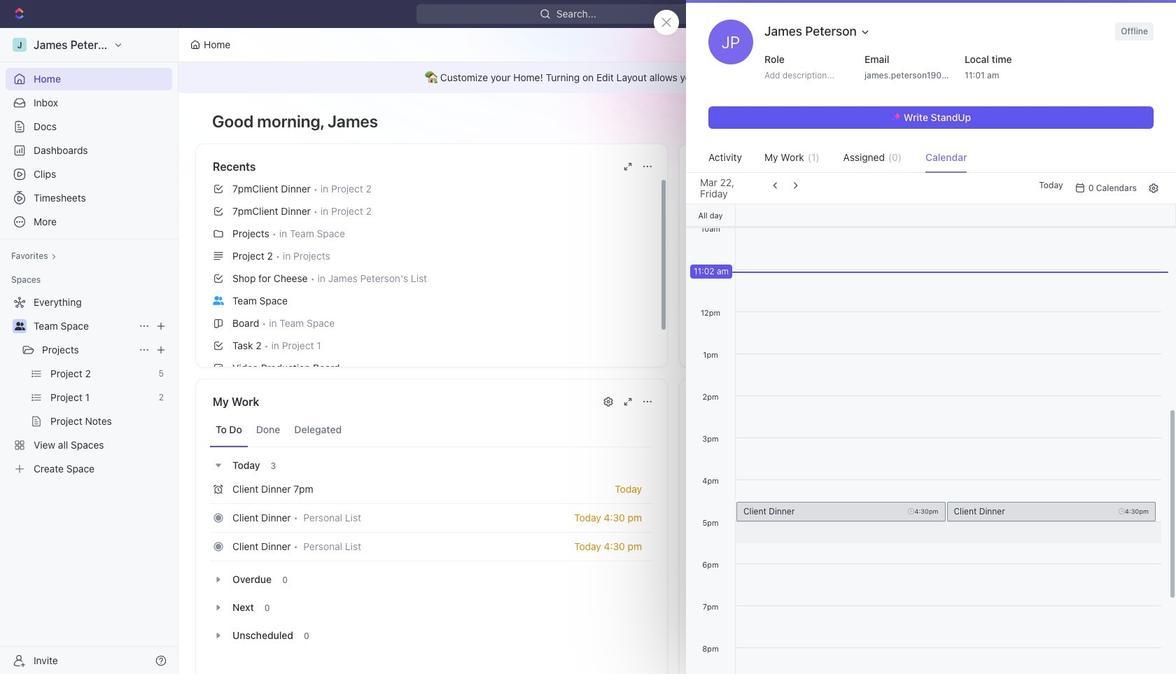 Task type: locate. For each thing, give the bounding box(es) containing it.
tree
[[6, 291, 172, 480]]

tab list
[[210, 413, 653, 448]]

user group image
[[14, 322, 25, 331]]



Task type: describe. For each thing, give the bounding box(es) containing it.
user group image
[[213, 296, 224, 305]]

james peterson's workspace, , element
[[13, 38, 27, 52]]

tree inside sidebar navigation
[[6, 291, 172, 480]]

sidebar navigation
[[0, 28, 181, 674]]



Task type: vqa. For each thing, say whether or not it's contained in the screenshot.
business time 'icon'
no



